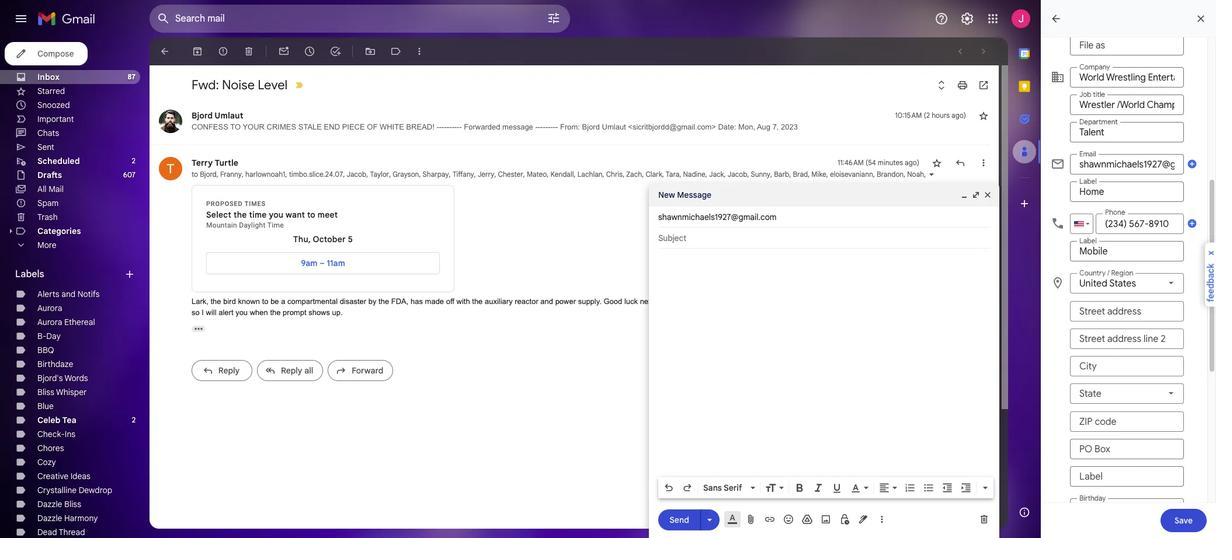 Task type: locate. For each thing, give the bounding box(es) containing it.
0 horizontal spatial will
[[206, 308, 216, 317]]

be left a
[[270, 297, 279, 306]]

8 - from the left
[[454, 123, 457, 131]]

crystalline dewdrop
[[37, 485, 112, 496]]

2
[[132, 157, 135, 165], [132, 416, 136, 425]]

check-
[[37, 429, 65, 440]]

17 - from the left
[[550, 123, 553, 131]]

clark
[[646, 170, 662, 179]]

all mail
[[37, 184, 64, 194]]

meet
[[318, 210, 338, 220]]

search mail image
[[153, 8, 174, 29]]

starred
[[37, 86, 65, 96]]

5 - from the left
[[447, 123, 449, 131]]

aurora down the alerts
[[37, 303, 62, 314]]

16 - from the left
[[548, 123, 550, 131]]

0 horizontal spatial be
[[270, 297, 279, 306]]

0 vertical spatial bliss
[[37, 387, 54, 398]]

close image
[[983, 190, 992, 200]]

numbered list ‪(⌘⇧7)‬ image
[[904, 482, 916, 494]]

11 , from the left
[[523, 170, 525, 179]]

more formatting options image
[[979, 482, 991, 494]]

10 - from the left
[[459, 123, 462, 131]]

reply for reply
[[218, 365, 240, 376]]

dead thread
[[37, 527, 85, 538]]

38 , from the left
[[1143, 170, 1147, 179]]

good
[[604, 297, 622, 306]]

tara
[[666, 170, 679, 179]]

1 vertical spatial dazzle
[[37, 513, 62, 524]]

serif
[[724, 483, 742, 494]]

14 , from the left
[[603, 170, 604, 179]]

2 aurora from the top
[[37, 317, 62, 328]]

dialog containing sans serif
[[649, 183, 999, 539]]

you up time
[[269, 210, 283, 220]]

will
[[717, 297, 727, 306], [883, 297, 894, 306], [206, 308, 216, 317]]

alerts
[[37, 289, 59, 300]]

discard draft ‪(⌘⇧d)‬ image
[[978, 514, 990, 526]]

list containing bjord umlaut
[[150, 98, 1216, 392]]

9 - from the left
[[457, 123, 459, 131]]

all
[[37, 184, 46, 194]]

21 , from the left
[[747, 170, 749, 179]]

1 reply from the left
[[218, 365, 240, 376]]

6 - from the left
[[449, 123, 452, 131]]

25 , from the left
[[826, 170, 828, 179]]

tab list
[[1008, 37, 1041, 496]]

23 , from the left
[[789, 170, 791, 179]]

dazzle bliss link
[[37, 499, 81, 510]]

bjord right 'from:'
[[582, 123, 600, 131]]

ideas
[[70, 471, 90, 482]]

2 vertical spatial bjord
[[200, 170, 217, 179]]

reply link
[[192, 360, 252, 381]]

aurora for aurora ethereal
[[37, 317, 62, 328]]

0 horizontal spatial the
[[678, 297, 691, 306]]

ago) up noah
[[905, 158, 919, 167]]

toggle confidential mode image
[[839, 514, 850, 526]]

from:
[[560, 123, 580, 131]]

32 , from the left
[[997, 170, 1001, 179]]

be left inoperable
[[729, 297, 738, 306]]

the left bird
[[211, 297, 221, 306]]

not starred checkbox up show details image
[[931, 157, 943, 169]]

will right i
[[206, 308, 216, 317]]

eloisevaniann
[[830, 170, 873, 179]]

aurora down aurora link
[[37, 317, 62, 328]]

alert
[[219, 308, 233, 317]]

39 , from the left
[[1163, 170, 1167, 179]]

reply inside 'link'
[[281, 365, 302, 376]]

to right want
[[307, 210, 315, 220]]

jacob left taylor
[[347, 170, 366, 179]]

to
[[230, 123, 241, 131]]

snooze image
[[304, 46, 315, 57]]

taylor
[[370, 170, 389, 179]]

0 vertical spatial not starred checkbox
[[978, 110, 989, 121]]

1 horizontal spatial reply
[[281, 365, 302, 376]]

28 , from the left
[[924, 170, 926, 179]]

11:46 am
[[838, 158, 864, 167]]

0 vertical spatial you
[[269, 210, 283, 220]]

blue
[[37, 401, 54, 412]]

0 horizontal spatial not starred checkbox
[[931, 157, 943, 169]]

ago) inside the "11:46 am (54 minutes ago)" cell
[[905, 158, 919, 167]]

1 horizontal spatial umlaut
[[602, 123, 626, 131]]

support image
[[935, 12, 949, 26]]

more send options image
[[704, 514, 715, 526]]

reply down alert
[[218, 365, 240, 376]]

40 , from the left
[[1197, 170, 1200, 179]]

aurora ethereal link
[[37, 317, 95, 328]]

22 , from the left
[[770, 170, 772, 179]]

noah
[[907, 170, 924, 179]]

level
[[258, 77, 288, 93]]

move to image
[[364, 46, 376, 57]]

2 dazzle from the top
[[37, 513, 62, 524]]

insert signature image
[[857, 514, 869, 526]]

a
[[281, 297, 285, 306]]

brandon
[[877, 170, 904, 179]]

check-ins
[[37, 429, 75, 440]]

bjord up confess
[[192, 110, 213, 121]]

your
[[922, 297, 937, 306]]

1 2 from the top
[[132, 157, 135, 165]]

and
[[61, 289, 76, 300], [540, 297, 553, 306]]

not starred image
[[978, 110, 989, 121]]

the up the daylight
[[234, 210, 247, 220]]

insert emoji ‪(⌘⇧2)‬ image
[[783, 514, 794, 526]]

0 horizontal spatial ago)
[[905, 158, 919, 167]]

2 vertical spatial to
[[262, 297, 268, 306]]

the right notice.
[[842, 297, 855, 306]]

and down labels heading
[[61, 289, 76, 300]]

bliss down crystalline dewdrop link
[[64, 499, 81, 510]]

ago) right the hours
[[952, 111, 966, 120]]

labels heading
[[15, 269, 124, 280]]

0 horizontal spatial you
[[235, 308, 248, 317]]

creative ideas
[[37, 471, 90, 482]]

dewdrop
[[79, 485, 112, 496]]

squash
[[896, 297, 920, 306]]

1 vertical spatial not starred checkbox
[[931, 157, 943, 169]]

7 - from the left
[[452, 123, 454, 131]]

0 vertical spatial ago)
[[952, 111, 966, 120]]

2 2 from the top
[[132, 416, 136, 425]]

1 vertical spatial aurora
[[37, 317, 62, 328]]

reply left all
[[281, 365, 302, 376]]

bliss whisper
[[37, 387, 87, 398]]

Not starred checkbox
[[978, 110, 989, 121], [931, 157, 943, 169]]

kendall
[[551, 170, 574, 179]]

sans serif option
[[701, 482, 748, 494]]

message
[[502, 123, 533, 131]]

labels image
[[390, 46, 402, 57]]

33 , from the left
[[1016, 170, 1020, 179]]

0 vertical spatial 2
[[132, 157, 135, 165]]

bulleted list ‪(⌘⇧8)‬ image
[[923, 482, 935, 494]]

2 horizontal spatial to
[[307, 210, 315, 220]]

24 , from the left
[[808, 170, 810, 179]]

advanced search options image
[[542, 6, 565, 30]]

ladder
[[693, 297, 714, 306]]

by
[[368, 297, 376, 306]]

2 reply from the left
[[281, 365, 302, 376]]

inbox link
[[37, 72, 60, 82]]

show trimmed content image
[[192, 326, 206, 332]]

pop out image
[[971, 190, 981, 200]]

to up when
[[262, 297, 268, 306]]

None search field
[[150, 5, 570, 33]]

0 vertical spatial dazzle
[[37, 499, 62, 510]]

1 horizontal spatial the
[[842, 297, 855, 306]]

sent link
[[37, 142, 54, 152]]

will right the ladder
[[717, 297, 727, 306]]

19 , from the left
[[705, 170, 707, 179]]

2 for celeb tea
[[132, 416, 136, 425]]

chats
[[37, 128, 59, 138]]

celeb tea link
[[37, 415, 76, 426]]

umlaut
[[215, 110, 243, 121], [602, 123, 626, 131]]

1 vertical spatial you
[[235, 308, 248, 317]]

1 aurora from the top
[[37, 303, 62, 314]]

noise
[[222, 77, 255, 93]]

minimize image
[[960, 190, 969, 200]]

ago)
[[952, 111, 966, 120], [905, 158, 919, 167]]

supply.
[[578, 297, 602, 306]]

until
[[777, 297, 791, 306]]

1 vertical spatial umlaut
[[602, 123, 626, 131]]

insert link ‪(⌘k)‬ image
[[764, 514, 776, 526]]

the right "week."
[[678, 297, 691, 306]]

0 horizontal spatial reply
[[218, 365, 240, 376]]

2 be from the left
[[729, 297, 738, 306]]

0 horizontal spatial and
[[61, 289, 76, 300]]

11am
[[327, 258, 345, 269]]

dazzle up dead
[[37, 513, 62, 524]]

thu, october 5
[[293, 234, 353, 245]]

jacob right jack
[[728, 170, 747, 179]]

italic ‪(⌘i)‬ image
[[812, 482, 824, 494]]

3 , from the left
[[285, 170, 287, 179]]

to inside lark, the bird known to be a compartmental disaster by the fda, has made off with the auxiliary reactor and power supply. good luck next week. the ladder will be inoperable until further notice. the movies will squash your sense of birds so i will alert you when the prompt shows up.
[[262, 297, 268, 306]]

0 horizontal spatial bliss
[[37, 387, 54, 398]]

dazzle down crystalline
[[37, 499, 62, 510]]

harlownoah1
[[245, 170, 285, 179]]

13 - from the left
[[540, 123, 543, 131]]

aurora for aurora link
[[37, 303, 62, 314]]

2023
[[781, 123, 798, 131]]

dazzle for dazzle bliss
[[37, 499, 62, 510]]

3 - from the left
[[442, 123, 444, 131]]

1 vertical spatial 2
[[132, 416, 136, 425]]

0 horizontal spatial umlaut
[[215, 110, 243, 121]]

auxiliary reactor
[[485, 297, 538, 306]]

37 , from the left
[[1118, 170, 1122, 179]]

34 , from the left
[[1059, 170, 1062, 179]]

1 horizontal spatial not starred checkbox
[[978, 110, 989, 121]]

0 horizontal spatial to
[[192, 170, 198, 179]]

Message Body text field
[[658, 255, 990, 474]]

1 horizontal spatial to
[[262, 297, 268, 306]]

sent
[[37, 142, 54, 152]]

hours
[[932, 111, 950, 120]]

of
[[962, 297, 968, 306]]

1 vertical spatial to
[[307, 210, 315, 220]]

umlaut up the to
[[215, 110, 243, 121]]

bliss
[[37, 387, 54, 398], [64, 499, 81, 510]]

12 , from the left
[[547, 170, 549, 179]]

30 , from the left
[[952, 170, 956, 179]]

14 - from the left
[[543, 123, 545, 131]]

1 horizontal spatial you
[[269, 210, 283, 220]]

birds
[[970, 297, 987, 306]]

1 vertical spatial ago)
[[905, 158, 919, 167]]

will right movies
[[883, 297, 894, 306]]

aurora
[[37, 303, 62, 314], [37, 317, 62, 328]]

and left power
[[540, 297, 553, 306]]

1 vertical spatial bliss
[[64, 499, 81, 510]]

birthdaze link
[[37, 359, 73, 370]]

undo ‪(⌘z)‬ image
[[663, 482, 675, 494]]

forwarded
[[464, 123, 500, 131]]

to inside proposed times select the time you want to meet mountain daylight time
[[307, 210, 315, 220]]

inoperable
[[740, 297, 775, 306]]

mail
[[49, 184, 64, 194]]

1 dazzle from the top
[[37, 499, 62, 510]]

1 horizontal spatial and
[[540, 297, 553, 306]]

15 - from the left
[[545, 123, 548, 131]]

not starred checkbox for umlaut
[[978, 110, 989, 121]]

be
[[270, 297, 279, 306], [729, 297, 738, 306]]

stale
[[298, 123, 322, 131]]

0 horizontal spatial jacob
[[347, 170, 366, 179]]

2 horizontal spatial will
[[883, 297, 894, 306]]

you down known
[[235, 308, 248, 317]]

forward link
[[328, 360, 393, 381]]

fwd:
[[192, 77, 219, 93]]

dialog
[[649, 183, 999, 539]]

list
[[150, 98, 1216, 392]]

categories link
[[37, 226, 81, 237]]

reply for reply all
[[281, 365, 302, 376]]

ethereal
[[64, 317, 95, 328]]

1 horizontal spatial ago)
[[952, 111, 966, 120]]

dazzle
[[37, 499, 62, 510], [37, 513, 62, 524]]

11:46 am (54 minutes ago) cell
[[838, 157, 919, 169]]

i
[[202, 308, 204, 317]]

terry turtle
[[192, 158, 238, 168]]

9am
[[301, 258, 317, 269]]

10:15 am (2 hours ago)
[[895, 111, 966, 120]]

0 vertical spatial aurora
[[37, 303, 62, 314]]

13 , from the left
[[574, 170, 576, 179]]

bjord down terry
[[200, 170, 217, 179]]

gmail image
[[37, 7, 101, 30]]

report spam image
[[217, 46, 229, 57]]

redo ‪(⌘y)‬ image
[[682, 482, 693, 494]]

celeb
[[37, 415, 60, 426]]

1 horizontal spatial be
[[729, 297, 738, 306]]

to bjord , franny , harlownoah1 , timbo.slice.24.07 , jacob , taylor , grayson , sharpay , tiffany , jerry , chester , mateo , kendall , lachlan , chris , zach , clark , tara , nadine , jack , jacob , sunny , barb , brad , mike , eloisevaniann , brandon , noah ,
[[192, 170, 928, 179]]

bliss up blue
[[37, 387, 54, 398]]

9 , from the left
[[474, 170, 476, 179]]

the right by
[[379, 297, 389, 306]]

zach
[[626, 170, 642, 179]]

31 , from the left
[[970, 170, 974, 179]]

umlaut right 'from:'
[[602, 123, 626, 131]]

important
[[37, 114, 74, 124]]

lark, the bird known to be a compartmental disaster by the fda, has made off with the auxiliary reactor and power supply. good luck next week. the ladder will be inoperable until further notice. the movies will squash your sense of birds so i will alert you when the prompt shows up.
[[192, 297, 987, 317]]

bird
[[223, 297, 236, 306]]

disaster
[[340, 297, 366, 306]]

0 vertical spatial to
[[192, 170, 198, 179]]

not starred checkbox right the hours
[[978, 110, 989, 121]]

turtle
[[215, 158, 238, 168]]

1 horizontal spatial jacob
[[728, 170, 747, 179]]

to down terry
[[192, 170, 198, 179]]

more options image
[[878, 514, 885, 526]]

ago) inside 10:15 am (2 hours ago) cell
[[952, 111, 966, 120]]



Task type: describe. For each thing, give the bounding box(es) containing it.
17 , from the left
[[662, 170, 664, 179]]

ago) for terry turtle
[[905, 158, 919, 167]]

4 - from the left
[[444, 123, 447, 131]]

side panel section
[[1008, 37, 1041, 529]]

formatting options toolbar
[[658, 478, 994, 499]]

show details image
[[928, 171, 935, 178]]

chores
[[37, 443, 64, 454]]

thread
[[59, 527, 85, 538]]

cozy link
[[37, 457, 56, 468]]

5
[[348, 234, 353, 245]]

compartmental
[[287, 297, 338, 306]]

select
[[206, 210, 231, 220]]

notifs
[[78, 289, 100, 300]]

5 , from the left
[[366, 170, 368, 179]]

scheduled
[[37, 156, 80, 166]]

main menu image
[[14, 12, 28, 26]]

attach files image
[[745, 514, 757, 526]]

not starred image
[[931, 157, 943, 169]]

day
[[46, 331, 61, 342]]

10 , from the left
[[494, 170, 496, 179]]

delete image
[[243, 46, 255, 57]]

2 , from the left
[[242, 170, 244, 179]]

16 , from the left
[[642, 170, 644, 179]]

and inside lark, the bird known to be a compartmental disaster by the fda, has made off with the auxiliary reactor and power supply. good luck next week. the ladder will be inoperable until further notice. the movies will squash your sense of birds so i will alert you when the prompt shows up.
[[540, 297, 553, 306]]

15 , from the left
[[623, 170, 625, 179]]

(2
[[924, 111, 930, 120]]

alerts and notifs link
[[37, 289, 100, 300]]

brad
[[793, 170, 808, 179]]

daylight
[[239, 221, 266, 230]]

underline ‪(⌘u)‬ image
[[831, 483, 843, 495]]

mateo
[[527, 170, 547, 179]]

12 - from the left
[[538, 123, 540, 131]]

all
[[304, 365, 313, 376]]

chester
[[498, 170, 523, 179]]

lachlan
[[577, 170, 603, 179]]

further
[[793, 297, 815, 306]]

1 vertical spatial bjord
[[582, 123, 600, 131]]

the right when
[[270, 308, 281, 317]]

20 , from the left
[[724, 170, 726, 179]]

known
[[238, 297, 260, 306]]

archive image
[[192, 46, 203, 57]]

labels navigation
[[0, 37, 150, 539]]

29 , from the left
[[937, 170, 941, 179]]

confess
[[192, 123, 228, 131]]

lark,
[[192, 297, 208, 306]]

1 horizontal spatial will
[[717, 297, 727, 306]]

more image
[[414, 46, 425, 57]]

minutes
[[878, 158, 903, 167]]

send button
[[658, 510, 700, 531]]

7 , from the left
[[419, 170, 421, 179]]

dazzle for dazzle harmony
[[37, 513, 62, 524]]

spam
[[37, 198, 59, 209]]

starred link
[[37, 86, 65, 96]]

words
[[65, 373, 88, 384]]

1 , from the left
[[217, 170, 218, 179]]

19 - from the left
[[555, 123, 558, 131]]

dead
[[37, 527, 57, 538]]

compose
[[37, 48, 74, 59]]

bread!
[[406, 123, 434, 131]]

fda,
[[391, 297, 409, 306]]

want
[[286, 210, 305, 220]]

you inside proposed times select the time you want to meet mountain daylight time
[[269, 210, 283, 220]]

chores link
[[37, 443, 64, 454]]

9am – 11am
[[301, 258, 345, 269]]

bliss whisper link
[[37, 387, 87, 398]]

dazzle harmony
[[37, 513, 98, 524]]

mon,
[[738, 123, 755, 131]]

with
[[456, 297, 470, 306]]

chris
[[606, 170, 623, 179]]

next
[[640, 297, 654, 306]]

has
[[411, 297, 423, 306]]

reply all
[[281, 365, 313, 376]]

36 , from the left
[[1097, 170, 1101, 179]]

4 , from the left
[[343, 170, 345, 179]]

back to inbox image
[[159, 46, 171, 57]]

bbq
[[37, 345, 54, 356]]

insert files using drive image
[[801, 514, 813, 526]]

b-day
[[37, 331, 61, 342]]

aurora ethereal
[[37, 317, 95, 328]]

time
[[267, 221, 284, 230]]

confess to your crimes stale end piece of white bread! ---------- forwarded message --------- from: bjord umlaut <sicritbjordd@gmail.com> date: mon, aug 7, 2023
[[192, 123, 798, 131]]

you inside lark, the bird known to be a compartmental disaster by the fda, has made off with the auxiliary reactor and power supply. good luck next week. the ladder will be inoperable until further notice. the movies will squash your sense of birds so i will alert you when the prompt shows up.
[[235, 308, 248, 317]]

the inside proposed times select the time you want to meet mountain daylight time
[[234, 210, 247, 220]]

check-ins link
[[37, 429, 75, 440]]

blue link
[[37, 401, 54, 412]]

all mail link
[[37, 184, 64, 194]]

Search mail text field
[[175, 13, 514, 25]]

18 , from the left
[[679, 170, 681, 179]]

week.
[[656, 297, 676, 306]]

whisper
[[56, 387, 87, 398]]

notice.
[[817, 297, 840, 306]]

1 - from the left
[[437, 123, 439, 131]]

2 the from the left
[[842, 297, 855, 306]]

chats link
[[37, 128, 59, 138]]

10:15 am (2 hours ago) cell
[[895, 110, 966, 121]]

dazzle bliss
[[37, 499, 81, 510]]

trash link
[[37, 212, 58, 223]]

bjord's
[[37, 373, 63, 384]]

11:46 am (54 minutes ago)
[[838, 158, 919, 167]]

2 - from the left
[[439, 123, 442, 131]]

11 - from the left
[[535, 123, 538, 131]]

jerry
[[478, 170, 494, 179]]

ago) for bjord umlaut
[[952, 111, 966, 120]]

26 , from the left
[[873, 170, 875, 179]]

1 horizontal spatial bliss
[[64, 499, 81, 510]]

of
[[367, 123, 378, 131]]

crystalline dewdrop link
[[37, 485, 112, 496]]

terry
[[192, 158, 213, 168]]

not starred checkbox for turtle
[[931, 157, 943, 169]]

thu,
[[293, 234, 311, 245]]

indent less ‪(⌘[)‬ image
[[942, 482, 953, 494]]

end
[[324, 123, 340, 131]]

10:15 am
[[895, 111, 922, 120]]

the right with
[[472, 297, 483, 306]]

creative ideas link
[[37, 471, 90, 482]]

2 jacob from the left
[[728, 170, 747, 179]]

1 the from the left
[[678, 297, 691, 306]]

snoozed link
[[37, 100, 70, 110]]

0 vertical spatial bjord
[[192, 110, 213, 121]]

and inside labels navigation
[[61, 289, 76, 300]]

18 - from the left
[[553, 123, 556, 131]]

Subject field
[[658, 232, 990, 244]]

0 vertical spatial umlaut
[[215, 110, 243, 121]]

35 , from the left
[[1078, 170, 1081, 179]]

insert photo image
[[820, 514, 832, 526]]

cozy
[[37, 457, 56, 468]]

27 , from the left
[[904, 170, 905, 179]]

fwd: noise level
[[192, 77, 288, 93]]

1 jacob from the left
[[347, 170, 366, 179]]

1 be from the left
[[270, 297, 279, 306]]

add to tasks image
[[329, 46, 341, 57]]

<sicritbjordd@gmail.com>
[[628, 123, 716, 131]]

barb
[[774, 170, 789, 179]]

prompt
[[283, 308, 306, 317]]

6 , from the left
[[389, 170, 391, 179]]

bold ‪(⌘b)‬ image
[[794, 482, 805, 494]]

settings image
[[960, 12, 974, 26]]

proposed
[[206, 200, 243, 208]]

2 for scheduled
[[132, 157, 135, 165]]

indent more ‪(⌘])‬ image
[[960, 482, 972, 494]]

labels
[[15, 269, 44, 280]]

8 , from the left
[[449, 170, 451, 179]]

date:
[[718, 123, 736, 131]]



Task type: vqa. For each thing, say whether or not it's contained in the screenshot.
Reply All in the bottom of the page
yes



